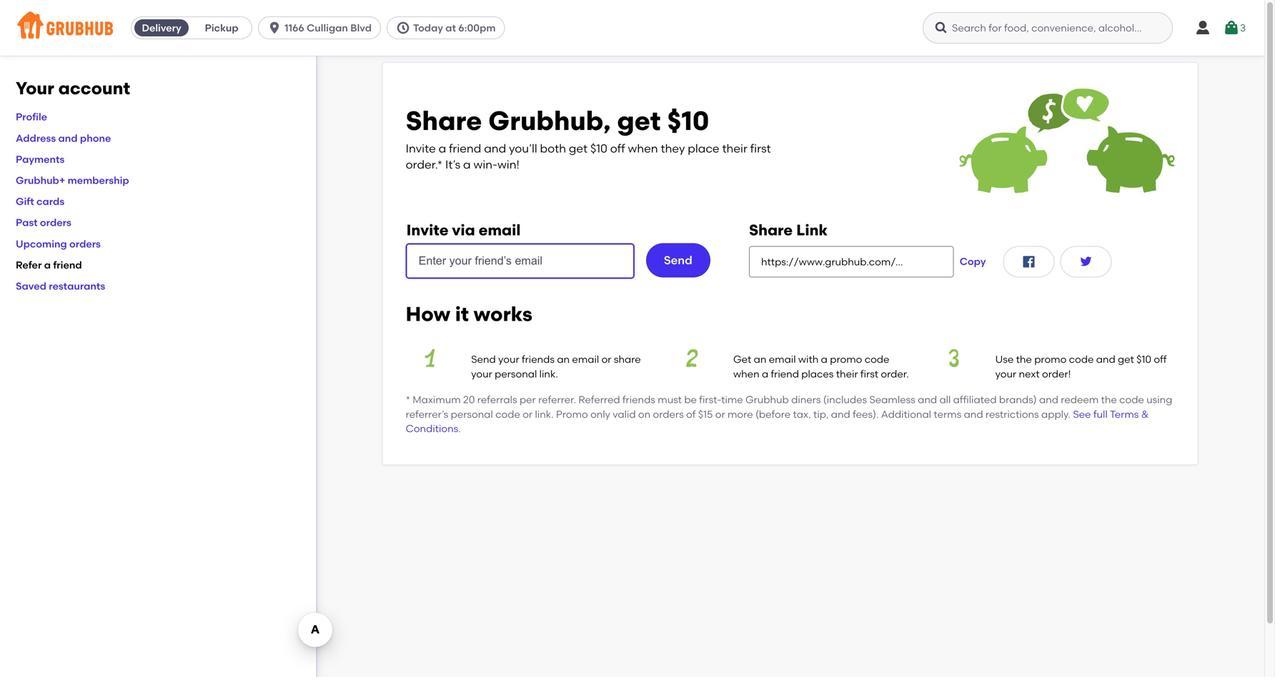 Task type: describe. For each thing, give the bounding box(es) containing it.
phone
[[80, 132, 111, 144]]

email for get an email with a promo code when a friend places their first order.
[[769, 354, 796, 366]]

share for link
[[749, 221, 793, 239]]

step 2 image
[[668, 350, 716, 368]]

grubhub+ membership link
[[16, 174, 129, 187]]

more
[[728, 409, 753, 421]]

2 horizontal spatial or
[[716, 409, 725, 421]]

order.
[[881, 368, 909, 380]]

and left all
[[918, 394, 937, 406]]

share grubhub and save image
[[960, 86, 1175, 194]]

step 3 image
[[930, 350, 979, 368]]

delivery button
[[132, 16, 192, 39]]

pickup
[[205, 22, 239, 34]]

profile link
[[16, 111, 47, 123]]

when inside get an email with a promo code when a friend places their first order.
[[734, 368, 760, 380]]

order!
[[1042, 368, 1071, 380]]

it's
[[445, 158, 461, 172]]

today at 6:00pm
[[413, 22, 496, 34]]

1166
[[285, 22, 304, 34]]

culligan
[[307, 22, 348, 34]]

proceed to checkout
[[1109, 457, 1213, 469]]

send for send
[[664, 253, 693, 267]]

1166 culligan blvd
[[285, 22, 372, 34]]

past orders
[[16, 217, 71, 229]]

payments link
[[16, 153, 65, 165]]

a right refer
[[44, 259, 51, 271]]

promo inside get an email with a promo code when a friend places their first order.
[[830, 354, 863, 366]]

of
[[686, 409, 696, 421]]

saved restaurants
[[16, 280, 105, 292]]

see
[[1073, 409, 1091, 421]]

get
[[734, 354, 752, 366]]

link. inside send your friends an email or share your personal link.
[[540, 368, 558, 380]]

3
[[1240, 22, 1246, 34]]

(before
[[756, 409, 791, 421]]

orders for past orders
[[40, 217, 71, 229]]

gift cards link
[[16, 196, 64, 208]]

a up it's
[[439, 142, 446, 156]]

you'll
[[509, 142, 537, 156]]

diners
[[792, 394, 821, 406]]

svg image inside today at 6:00pm button
[[396, 21, 410, 35]]

past
[[16, 217, 38, 229]]

referrer's
[[406, 409, 449, 421]]

to
[[1153, 457, 1163, 469]]

a right it's
[[463, 158, 471, 172]]

saved restaurants link
[[16, 280, 105, 292]]

brands)
[[999, 394, 1037, 406]]

with
[[799, 354, 819, 366]]

proceed to checkout button
[[1065, 450, 1257, 476]]

friends inside send your friends an email or share your personal link.
[[522, 354, 555, 366]]

maximum
[[413, 394, 461, 406]]

on
[[638, 409, 651, 421]]

per
[[520, 394, 536, 406]]

and inside use the promo code and get $10 off your next order!
[[1097, 354, 1116, 366]]

0 horizontal spatial $10
[[591, 142, 608, 156]]

saved
[[16, 280, 46, 292]]

works
[[474, 302, 533, 326]]

upcoming
[[16, 238, 67, 250]]

link. inside * maximum 20 referrals per referrer. referred friends must be first-time grubhub diners (includes seamless and all affiliated brands) and redeem the code using referrer's personal code or link. promo only valid on orders of $15 or more (before tax, tip, and fees). additional terms and restrictions apply.
[[535, 409, 554, 421]]

$15
[[698, 409, 713, 421]]

place
[[688, 142, 720, 156]]

pickup button
[[192, 16, 252, 39]]

see full terms & conditions
[[406, 409, 1149, 435]]

be
[[684, 394, 697, 406]]

share link
[[749, 221, 828, 239]]

main navigation navigation
[[0, 0, 1265, 56]]

$10 inside use the promo code and get $10 off your next order!
[[1137, 354, 1152, 366]]

1 horizontal spatial your
[[498, 354, 520, 366]]

invite inside share grubhub, get $10 invite a friend and you'll both get $10 off when they place their first order.* it's a win-win!
[[406, 142, 436, 156]]

share grubhub, get $10 invite a friend and you'll both get $10 off when they place their first order.* it's a win-win!
[[406, 105, 771, 172]]

send your friends an email or share your personal link.
[[471, 354, 641, 380]]

friend inside get an email with a promo code when a friend places their first order.
[[771, 368, 799, 380]]

must
[[658, 394, 682, 406]]

or inside send your friends an email or share your personal link.
[[602, 354, 612, 366]]

profile
[[16, 111, 47, 123]]

grubhub+
[[16, 174, 65, 187]]

promo
[[556, 409, 588, 421]]

use
[[996, 354, 1014, 366]]

today
[[413, 22, 443, 34]]

blvd
[[351, 22, 372, 34]]

tip,
[[814, 409, 829, 421]]

and up apply. at the bottom
[[1040, 394, 1059, 406]]

account
[[58, 78, 130, 99]]

svg image inside 1166 culligan blvd button
[[267, 21, 282, 35]]

tax,
[[793, 409, 811, 421]]

and inside share grubhub, get $10 invite a friend and you'll both get $10 off when they place their first order.* it's a win-win!
[[484, 142, 506, 156]]

full
[[1094, 409, 1108, 421]]

&
[[1142, 409, 1149, 421]]

(includes
[[824, 394, 867, 406]]

and left phone
[[58, 132, 78, 144]]

friend inside share grubhub, get $10 invite a friend and you'll both get $10 off when they place their first order.* it's a win-win!
[[449, 142, 481, 156]]

an inside get an email with a promo code when a friend places their first order.
[[754, 354, 767, 366]]

address
[[16, 132, 56, 144]]

membership
[[68, 174, 129, 187]]

and down affiliated
[[964, 409, 984, 421]]

refer a friend link
[[16, 259, 82, 271]]

20
[[463, 394, 475, 406]]

use the promo code and get $10 off your next order!
[[996, 354, 1167, 380]]

a right "with"
[[821, 354, 828, 366]]

when inside share grubhub, get $10 invite a friend and you'll both get $10 off when they place their first order.* it's a win-win!
[[628, 142, 658, 156]]

email for invite via email
[[479, 221, 521, 239]]

checkout
[[1165, 457, 1213, 469]]

win-
[[474, 158, 498, 172]]

1 horizontal spatial svg image
[[935, 21, 949, 35]]

the inside use the promo code and get $10 off your next order!
[[1016, 354, 1032, 366]]

code down referrals
[[496, 409, 520, 421]]

conditions
[[406, 423, 459, 435]]

past orders link
[[16, 217, 71, 229]]

at
[[446, 22, 456, 34]]



Task type: locate. For each thing, give the bounding box(es) containing it.
only
[[591, 409, 611, 421]]

1 vertical spatial the
[[1101, 394, 1117, 406]]

0 horizontal spatial send
[[471, 354, 496, 366]]

see full terms & conditions link
[[406, 409, 1149, 435]]

1 vertical spatial share
[[749, 221, 793, 239]]

additional
[[881, 409, 932, 421]]

0 vertical spatial send
[[664, 253, 693, 267]]

share
[[614, 354, 641, 366]]

1166 culligan blvd button
[[258, 16, 387, 39]]

6:00pm
[[459, 22, 496, 34]]

2 vertical spatial $10
[[1137, 354, 1152, 366]]

first inside get an email with a promo code when a friend places their first order.
[[861, 368, 879, 380]]

it
[[455, 302, 469, 326]]

2 promo from the left
[[1035, 354, 1067, 366]]

next
[[1019, 368, 1040, 380]]

2 vertical spatial orders
[[653, 409, 684, 421]]

orders inside * maximum 20 referrals per referrer. referred friends must be first-time grubhub diners (includes seamless and all affiliated brands) and redeem the code using referrer's personal code or link. promo only valid on orders of $15 or more (before tax, tip, and fees). additional terms and restrictions apply.
[[653, 409, 684, 421]]

step 1 image
[[406, 350, 454, 368]]

send inside button
[[664, 253, 693, 267]]

0 vertical spatial orders
[[40, 217, 71, 229]]

friend down "with"
[[771, 368, 799, 380]]

0 horizontal spatial svg image
[[267, 21, 282, 35]]

0 vertical spatial share
[[406, 105, 482, 137]]

code up terms
[[1120, 394, 1145, 406]]

1 horizontal spatial personal
[[495, 368, 537, 380]]

both
[[540, 142, 566, 156]]

0 horizontal spatial when
[[628, 142, 658, 156]]

off inside use the promo code and get $10 off your next order!
[[1154, 354, 1167, 366]]

your
[[16, 78, 54, 99]]

their inside share grubhub, get $10 invite a friend and you'll both get $10 off when they place their first order.* it's a win-win!
[[722, 142, 748, 156]]

off inside share grubhub, get $10 invite a friend and you'll both get $10 off when they place their first order.* it's a win-win!
[[610, 142, 625, 156]]

or
[[602, 354, 612, 366], [523, 409, 533, 421], [716, 409, 725, 421]]

orders up 'upcoming orders' link
[[40, 217, 71, 229]]

share
[[406, 105, 482, 137], [749, 221, 793, 239]]

2 horizontal spatial get
[[1118, 354, 1135, 366]]

win!
[[498, 158, 520, 172]]

email inside get an email with a promo code when a friend places their first order.
[[769, 354, 796, 366]]

2 horizontal spatial $10
[[1137, 354, 1152, 366]]

$10 up using
[[1137, 354, 1152, 366]]

1 horizontal spatial first
[[861, 368, 879, 380]]

svg image
[[1195, 19, 1212, 36], [1223, 19, 1240, 36], [396, 21, 410, 35], [1078, 253, 1095, 270]]

2 horizontal spatial friend
[[771, 368, 799, 380]]

svg image inside 3 button
[[1223, 19, 1240, 36]]

0 vertical spatial personal
[[495, 368, 537, 380]]

a up grubhub in the right of the page
[[762, 368, 769, 380]]

share for grubhub,
[[406, 105, 482, 137]]

orders for upcoming orders
[[69, 238, 101, 250]]

0 horizontal spatial an
[[557, 354, 570, 366]]

link. down the referrer.
[[535, 409, 554, 421]]

places
[[802, 368, 834, 380]]

friends up on
[[623, 394, 656, 406]]

1 vertical spatial $10
[[591, 142, 608, 156]]

an
[[557, 354, 570, 366], [754, 354, 767, 366]]

invite
[[406, 142, 436, 156], [407, 221, 449, 239]]

they
[[661, 142, 685, 156]]

personal inside * maximum 20 referrals per referrer. referred friends must be first-time grubhub diners (includes seamless and all affiliated brands) and redeem the code using referrer's personal code or link. promo only valid on orders of $15 or more (before tax, tip, and fees). additional terms and restrictions apply.
[[451, 409, 493, 421]]

invite up the order.*
[[406, 142, 436, 156]]

2 horizontal spatial svg image
[[1021, 253, 1038, 270]]

code inside get an email with a promo code when a friend places their first order.
[[865, 354, 890, 366]]

code up order.
[[865, 354, 890, 366]]

terms
[[1110, 409, 1139, 421]]

affiliated
[[954, 394, 997, 406]]

delivery
[[142, 22, 181, 34]]

code up order!
[[1069, 354, 1094, 366]]

when
[[628, 142, 658, 156], [734, 368, 760, 380]]

apply.
[[1042, 409, 1071, 421]]

and up the redeem
[[1097, 354, 1116, 366]]

orders down the must
[[653, 409, 684, 421]]

their right place at top right
[[722, 142, 748, 156]]

1 vertical spatial invite
[[407, 221, 449, 239]]

code
[[865, 354, 890, 366], [1069, 354, 1094, 366], [1120, 394, 1145, 406], [496, 409, 520, 421]]

0 horizontal spatial or
[[523, 409, 533, 421]]

email
[[479, 221, 521, 239], [572, 354, 599, 366], [769, 354, 796, 366]]

0 vertical spatial link.
[[540, 368, 558, 380]]

1 vertical spatial get
[[569, 142, 588, 156]]

gift
[[16, 196, 34, 208]]

0 horizontal spatial off
[[610, 142, 625, 156]]

an right get
[[754, 354, 767, 366]]

seamless
[[870, 394, 916, 406]]

2 an from the left
[[754, 354, 767, 366]]

and down the (includes on the right bottom of page
[[831, 409, 851, 421]]

0 horizontal spatial email
[[479, 221, 521, 239]]

3 button
[[1223, 15, 1246, 41]]

code inside use the promo code and get $10 off your next order!
[[1069, 354, 1094, 366]]

the up "next"
[[1016, 354, 1032, 366]]

your down use on the bottom of page
[[996, 368, 1017, 380]]

1 vertical spatial personal
[[451, 409, 493, 421]]

via
[[452, 221, 475, 239]]

gift cards
[[16, 196, 64, 208]]

how it works
[[406, 302, 533, 326]]

referred
[[579, 394, 620, 406]]

promo inside use the promo code and get $10 off your next order!
[[1035, 354, 1067, 366]]

$10 right both
[[591, 142, 608, 156]]

get inside use the promo code and get $10 off your next order!
[[1118, 354, 1135, 366]]

your inside use the promo code and get $10 off your next order!
[[996, 368, 1017, 380]]

the
[[1016, 354, 1032, 366], [1101, 394, 1117, 406]]

None text field
[[749, 246, 954, 278]]

0 horizontal spatial share
[[406, 105, 482, 137]]

1 promo from the left
[[830, 354, 863, 366]]

when left they
[[628, 142, 658, 156]]

friend up it's
[[449, 142, 481, 156]]

link. up the referrer.
[[540, 368, 558, 380]]

proceed
[[1109, 457, 1150, 469]]

your up "20"
[[471, 368, 492, 380]]

*
[[406, 394, 410, 406]]

1 vertical spatial orders
[[69, 238, 101, 250]]

invite via email
[[407, 221, 521, 239]]

grubhub,
[[489, 105, 611, 137]]

refer
[[16, 259, 42, 271]]

0 horizontal spatial first
[[751, 142, 771, 156]]

a
[[439, 142, 446, 156], [463, 158, 471, 172], [44, 259, 51, 271], [821, 354, 828, 366], [762, 368, 769, 380]]

0 vertical spatial friends
[[522, 354, 555, 366]]

send inside send your friends an email or share your personal link.
[[471, 354, 496, 366]]

1 vertical spatial send
[[471, 354, 496, 366]]

get up terms
[[1118, 354, 1135, 366]]

off left they
[[610, 142, 625, 156]]

first-
[[699, 394, 722, 406]]

personal down "20"
[[451, 409, 493, 421]]

0 vertical spatial $10
[[667, 105, 710, 137]]

using
[[1147, 394, 1173, 406]]

1 vertical spatial link.
[[535, 409, 554, 421]]

friends up per
[[522, 354, 555, 366]]

1 horizontal spatial get
[[617, 105, 661, 137]]

upcoming orders link
[[16, 238, 101, 250]]

1 horizontal spatial promo
[[1035, 354, 1067, 366]]

first inside share grubhub, get $10 invite a friend and you'll both get $10 off when they place their first order.* it's a win-win!
[[751, 142, 771, 156]]

address and phone link
[[16, 132, 111, 144]]

1 horizontal spatial when
[[734, 368, 760, 380]]

0 vertical spatial their
[[722, 142, 748, 156]]

restaurants
[[49, 280, 105, 292]]

email right via at top
[[479, 221, 521, 239]]

and
[[58, 132, 78, 144], [484, 142, 506, 156], [1097, 354, 1116, 366], [918, 394, 937, 406], [1040, 394, 1059, 406], [831, 409, 851, 421], [964, 409, 984, 421]]

personal inside send your friends an email or share your personal link.
[[495, 368, 537, 380]]

get right both
[[569, 142, 588, 156]]

* maximum 20 referrals per referrer. referred friends must be first-time grubhub diners (includes seamless and all affiliated brands) and redeem the code using referrer's personal code or link. promo only valid on orders of $15 or more (before tax, tip, and fees). additional terms and restrictions apply.
[[406, 394, 1173, 421]]

time
[[722, 394, 743, 406]]

refer a friend
[[16, 259, 82, 271]]

fees).
[[853, 409, 879, 421]]

2 vertical spatial friend
[[771, 368, 799, 380]]

share left 'link'
[[749, 221, 793, 239]]

1 horizontal spatial email
[[572, 354, 599, 366]]

share inside share grubhub, get $10 invite a friend and you'll both get $10 off when they place their first order.* it's a win-win!
[[406, 105, 482, 137]]

send button
[[646, 243, 711, 278]]

1 horizontal spatial share
[[749, 221, 793, 239]]

all
[[940, 394, 951, 406]]

get up they
[[617, 105, 661, 137]]

friends
[[522, 354, 555, 366], [623, 394, 656, 406]]

get an email with a promo code when a friend places their first order.
[[734, 354, 909, 380]]

copy button
[[954, 246, 992, 278]]

0 vertical spatial friend
[[449, 142, 481, 156]]

0 horizontal spatial your
[[471, 368, 492, 380]]

off up using
[[1154, 354, 1167, 366]]

1 horizontal spatial send
[[664, 253, 693, 267]]

promo up order!
[[1035, 354, 1067, 366]]

1 horizontal spatial or
[[602, 354, 612, 366]]

the inside * maximum 20 referrals per referrer. referred friends must be first-time grubhub diners (includes seamless and all affiliated brands) and redeem the code using referrer's personal code or link. promo only valid on orders of $15 or more (before tax, tip, and fees). additional terms and restrictions apply.
[[1101, 394, 1117, 406]]

1 vertical spatial their
[[836, 368, 858, 380]]

how
[[406, 302, 450, 326]]

cards
[[36, 196, 64, 208]]

1 horizontal spatial friend
[[449, 142, 481, 156]]

0 vertical spatial off
[[610, 142, 625, 156]]

an inside send your friends an email or share your personal link.
[[557, 354, 570, 366]]

or right "$15"
[[716, 409, 725, 421]]

2 horizontal spatial your
[[996, 368, 1017, 380]]

send
[[664, 253, 693, 267], [471, 354, 496, 366]]

1 vertical spatial off
[[1154, 354, 1167, 366]]

2 vertical spatial get
[[1118, 354, 1135, 366]]

the up full
[[1101, 394, 1117, 406]]

link
[[797, 221, 828, 239]]

1 horizontal spatial friends
[[623, 394, 656, 406]]

redeem
[[1061, 394, 1099, 406]]

0 horizontal spatial friends
[[522, 354, 555, 366]]

1 horizontal spatial their
[[836, 368, 858, 380]]

0 horizontal spatial the
[[1016, 354, 1032, 366]]

0 vertical spatial first
[[751, 142, 771, 156]]

email left share
[[572, 354, 599, 366]]

or down per
[[523, 409, 533, 421]]

0 horizontal spatial personal
[[451, 409, 493, 421]]

send for send your friends an email or share your personal link.
[[471, 354, 496, 366]]

and up 'win-'
[[484, 142, 506, 156]]

svg image
[[267, 21, 282, 35], [935, 21, 949, 35], [1021, 253, 1038, 270]]

2 horizontal spatial email
[[769, 354, 796, 366]]

first left order.
[[861, 368, 879, 380]]

1 horizontal spatial an
[[754, 354, 767, 366]]

terms
[[934, 409, 962, 421]]

0 horizontal spatial get
[[569, 142, 588, 156]]

$10 up place at top right
[[667, 105, 710, 137]]

Search for food, convenience, alcohol... search field
[[923, 12, 1173, 44]]

1 horizontal spatial the
[[1101, 394, 1117, 406]]

1 horizontal spatial $10
[[667, 105, 710, 137]]

0 vertical spatial get
[[617, 105, 661, 137]]

share up it's
[[406, 105, 482, 137]]

0 horizontal spatial their
[[722, 142, 748, 156]]

address and phone
[[16, 132, 111, 144]]

when down get
[[734, 368, 760, 380]]

orders
[[40, 217, 71, 229], [69, 238, 101, 250], [653, 409, 684, 421]]

email left "with"
[[769, 354, 796, 366]]

0 vertical spatial when
[[628, 142, 658, 156]]

copy
[[960, 256, 986, 268]]

their up the (includes on the right bottom of page
[[836, 368, 858, 380]]

invite left via at top
[[407, 221, 449, 239]]

an up the referrer.
[[557, 354, 570, 366]]

your
[[498, 354, 520, 366], [471, 368, 492, 380], [996, 368, 1017, 380]]

friends inside * maximum 20 referrals per referrer. referred friends must be first-time grubhub diners (includes seamless and all affiliated brands) and redeem the code using referrer's personal code or link. promo only valid on orders of $15 or more (before tax, tip, and fees). additional terms and restrictions apply.
[[623, 394, 656, 406]]

friend up the saved restaurants
[[53, 259, 82, 271]]

promo up places
[[830, 354, 863, 366]]

0 horizontal spatial friend
[[53, 259, 82, 271]]

first right place at top right
[[751, 142, 771, 156]]

get
[[617, 105, 661, 137], [569, 142, 588, 156], [1118, 354, 1135, 366]]

1 vertical spatial first
[[861, 368, 879, 380]]

off
[[610, 142, 625, 156], [1154, 354, 1167, 366]]

0 vertical spatial invite
[[406, 142, 436, 156]]

valid
[[613, 409, 636, 421]]

today at 6:00pm button
[[387, 16, 511, 39]]

your up referrals
[[498, 354, 520, 366]]

1 horizontal spatial off
[[1154, 354, 1167, 366]]

their inside get an email with a promo code when a friend places their first order.
[[836, 368, 858, 380]]

Enter your friend's email email field
[[407, 244, 634, 278]]

orders up the refer a friend link
[[69, 238, 101, 250]]

personal up per
[[495, 368, 537, 380]]

0 horizontal spatial promo
[[830, 354, 863, 366]]

1 vertical spatial friend
[[53, 259, 82, 271]]

1 vertical spatial friends
[[623, 394, 656, 406]]

grubhub
[[746, 394, 789, 406]]

or left share
[[602, 354, 612, 366]]

.
[[459, 423, 461, 435]]

your account
[[16, 78, 130, 99]]

1 an from the left
[[557, 354, 570, 366]]

1 vertical spatial when
[[734, 368, 760, 380]]

email inside send your friends an email or share your personal link.
[[572, 354, 599, 366]]

0 vertical spatial the
[[1016, 354, 1032, 366]]



Task type: vqa. For each thing, say whether or not it's contained in the screenshot.
first inside the Share Grubhub, get $10 Invite a friend and you'll both get $10 off when they place their first order.* It's a win-win!
yes



